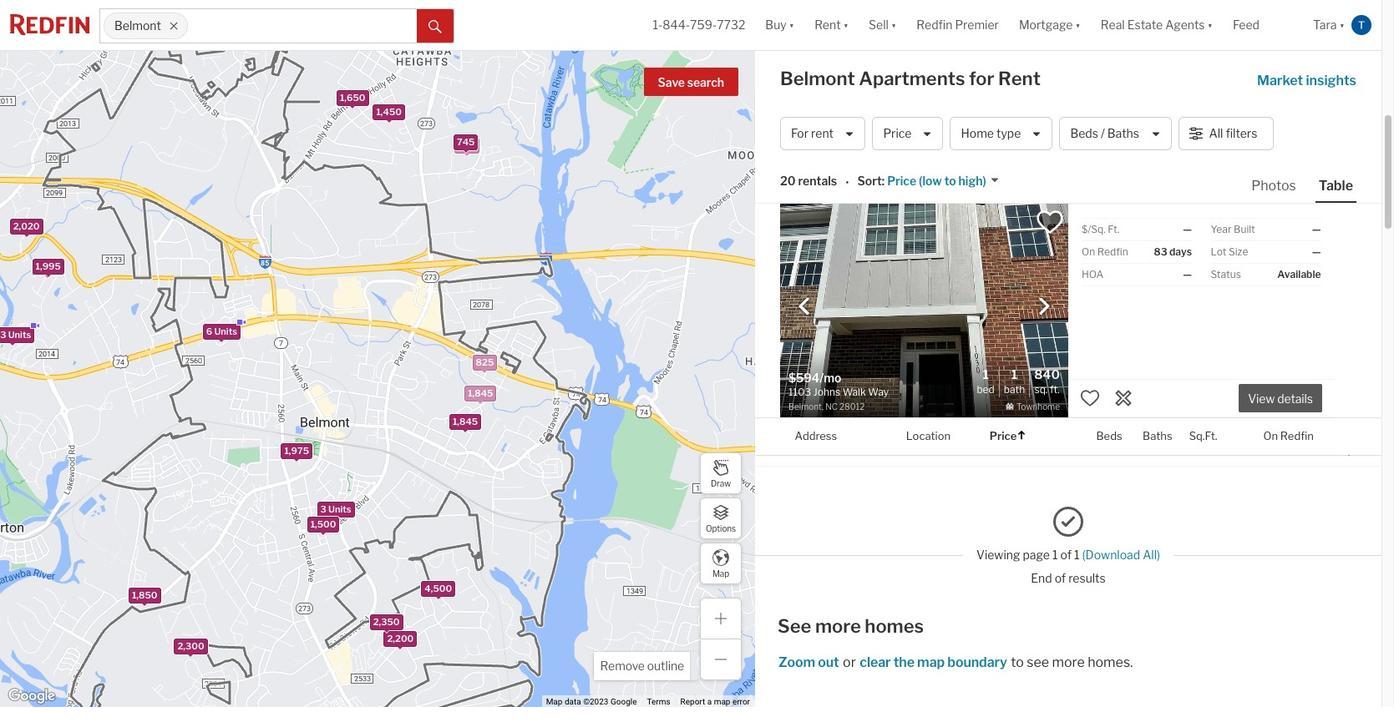 Task type: locate. For each thing, give the bounding box(es) containing it.
on inside button
[[1264, 429, 1279, 443]]

2 favorite this home image from the top
[[1340, 163, 1360, 184]]

ft. right sq.
[[1050, 384, 1060, 396]]

of up end of results
[[1061, 549, 1072, 563]]

1 vertical spatial rent
[[999, 68, 1041, 89]]

1 horizontal spatial more
[[1053, 655, 1085, 671]]

acres up 7040 duncan acres dr belmont
[[861, 237, 889, 250]]

1 vertical spatial on redfin
[[1264, 429, 1314, 443]]

0 vertical spatial 5
[[1264, 271, 1271, 284]]

1 5 days from the top
[[1264, 271, 1295, 284]]

1 vertical spatial ln
[[866, 408, 877, 421]]

2 acres from the top
[[861, 271, 889, 284]]

duncan right 7036
[[823, 237, 859, 250]]

heading
[[789, 370, 925, 414]]

units for 3 units
[[328, 504, 352, 516]]

$1,995 down $1,975
[[990, 237, 1023, 250]]

1 acres from the top
[[861, 237, 889, 250]]

0 vertical spatial $1,995
[[990, 237, 1023, 250]]

1 horizontal spatial price button
[[990, 418, 1027, 455]]

0 vertical spatial redfin
[[917, 18, 953, 32]]

units right 6
[[214, 326, 237, 337]]

days for 2209 flannery ln
[[1273, 408, 1295, 421]]

days right 26
[[1279, 203, 1301, 215]]

dr for 1059 amberley crossing dr
[[913, 374, 924, 387]]

on down view
[[1264, 429, 1279, 443]]

7040
[[795, 271, 821, 284]]

report a map error
[[681, 698, 750, 707]]

146
[[795, 134, 813, 147]]

1,591
[[1190, 271, 1214, 284]]

5 days for 1,591
[[1264, 271, 1295, 284]]

1 vertical spatial $1,995
[[990, 271, 1023, 284]]

5 left available
[[1264, 271, 1271, 284]]

0 vertical spatial 2
[[1097, 31, 1103, 44]]

mortgage ▾ button
[[1010, 0, 1091, 50]]

estate
[[1128, 18, 1163, 32]]

1 duncan from the top
[[823, 237, 859, 250]]

duncan
[[823, 237, 859, 250], [824, 271, 859, 284]]

2 vertical spatial rd
[[849, 340, 862, 352]]

1 vertical spatial more
[[1053, 655, 1085, 671]]

$/sq. ft.
[[1082, 223, 1120, 236]]

for
[[969, 68, 995, 89]]

/mo for 502 village park dr
[[1022, 203, 1041, 215]]

2.5 for 502 village park dr
[[1143, 203, 1158, 215]]

0 horizontal spatial on redfin
[[1082, 246, 1129, 258]]

units right 23
[[8, 329, 31, 341]]

▾ for tara ▾
[[1340, 18, 1346, 32]]

0 vertical spatial baths
[[1108, 127, 1140, 141]]

0 horizontal spatial baths
[[1108, 127, 1140, 141]]

1 vertical spatial 5 days
[[1264, 408, 1295, 421]]

1 2 from the top
[[1097, 31, 1103, 44]]

days down view details on the right bottom of the page
[[1273, 408, 1295, 421]]

draw button
[[700, 453, 742, 495]]

— down "table" button
[[1313, 223, 1322, 236]]

$1,995 /mo up the $2,020 /mo
[[990, 271, 1041, 284]]

beds down x-out this home icon
[[1097, 429, 1123, 443]]

2 vertical spatial price
[[990, 429, 1017, 443]]

more up out on the right of page
[[816, 616, 861, 638]]

1 horizontal spatial on
[[1264, 429, 1279, 443]]

to left see
[[1011, 655, 1024, 671]]

0 horizontal spatial on
[[1082, 246, 1096, 258]]

1 horizontal spatial to
[[1011, 655, 1024, 671]]

save
[[658, 75, 685, 89]]

5 2.5 from the top
[[1143, 408, 1158, 421]]

on redfin down $/sq. ft.
[[1082, 246, 1129, 258]]

map button
[[700, 543, 742, 585]]

on up 'hoa'
[[1082, 246, 1096, 258]]

x-out this home image
[[1114, 388, 1134, 409]]

submit search image
[[429, 20, 442, 33]]

save search
[[658, 75, 725, 89]]

▾
[[789, 18, 795, 32], [844, 18, 849, 32], [892, 18, 897, 32], [1076, 18, 1081, 32], [1208, 18, 1214, 32], [1340, 18, 1346, 32]]

2 $1,995 /mo from the top
[[990, 271, 1041, 284]]

0 horizontal spatial price button
[[873, 117, 944, 150]]

redfin
[[917, 18, 953, 32], [1098, 246, 1129, 258], [1281, 429, 1314, 443]]

units up 1,500
[[328, 504, 352, 516]]

1 vertical spatial price
[[888, 174, 917, 188]]

1 vertical spatial to
[[1011, 655, 1024, 671]]

belmont apartments for rent
[[781, 68, 1041, 89]]

report a map error link
[[681, 698, 750, 707]]

real estate agents ▾
[[1101, 18, 1214, 32]]

2 5 from the top
[[1264, 408, 1271, 421]]

2 for 2.5
[[1097, 203, 1103, 215]]

2 1,995 from the top
[[35, 262, 60, 273]]

7732
[[717, 18, 746, 32]]

insights
[[1307, 73, 1357, 89]]

0 vertical spatial on redfin
[[1082, 246, 1129, 258]]

map region
[[0, 0, 779, 708]]

1 ▾ from the left
[[789, 18, 795, 32]]

redfin down details
[[1281, 429, 1314, 443]]

1 up bed
[[983, 368, 989, 383]]

1 horizontal spatial map
[[713, 569, 730, 579]]

st
[[841, 134, 851, 147]]

5 days down view details on the right bottom of the page
[[1264, 408, 1295, 421]]

0 horizontal spatial map
[[546, 698, 563, 707]]

days for 146 pratt st
[[1279, 134, 1301, 147]]

1 inside 1 bed
[[983, 368, 989, 383]]

1-
[[653, 18, 663, 32], [1143, 31, 1152, 44]]

4 ▾ from the left
[[1076, 18, 1081, 32]]

$1,650 /mo
[[990, 66, 1042, 78]]

1 horizontal spatial units
[[214, 326, 237, 337]]

2 4 from the top
[[1097, 408, 1103, 421]]

map right a
[[714, 698, 731, 707]]

options
[[706, 524, 736, 534]]

redfin premier
[[917, 18, 999, 32]]

0 vertical spatial 4
[[1097, 374, 1103, 387]]

0 horizontal spatial ft.
[[1050, 384, 1060, 396]]

0 vertical spatial map
[[713, 569, 730, 579]]

acres down 7036 duncan acres dr belmont
[[861, 271, 889, 284]]

apartments
[[859, 68, 966, 89]]

2
[[1097, 31, 1103, 44], [1097, 203, 1103, 215]]

502
[[795, 203, 815, 215]]

options button
[[700, 498, 742, 540]]

1 horizontal spatial baths
[[1143, 429, 1173, 443]]

redfin left the premier
[[917, 18, 953, 32]]

(download
[[1083, 549, 1141, 563]]

1 vertical spatial ft.
[[1050, 384, 1060, 396]]

0 horizontal spatial units
[[8, 329, 31, 341]]

days right 27
[[1278, 374, 1300, 387]]

0 vertical spatial duncan
[[823, 237, 859, 250]]

baths right /
[[1108, 127, 1140, 141]]

real
[[1101, 18, 1126, 32]]

4 left x-out this home icon
[[1097, 408, 1103, 421]]

see
[[1027, 655, 1050, 671]]

0 horizontal spatial ln
[[849, 31, 860, 44]]

1 vertical spatial acres
[[861, 271, 889, 284]]

mortgage
[[1020, 18, 1073, 32]]

dr
[[875, 203, 886, 215], [891, 237, 902, 250], [891, 271, 902, 284], [845, 306, 856, 318], [913, 374, 924, 387]]

1 4 from the top
[[1097, 374, 1103, 387]]

sq.ft.
[[1190, 429, 1218, 443]]

1 horizontal spatial ln
[[866, 408, 877, 421]]

ft. right $/sq.
[[1108, 223, 1120, 236]]

favorite this home image
[[1340, 26, 1360, 46], [1081, 388, 1101, 409], [1340, 403, 1360, 423]]

favorite button checkbox
[[1036, 208, 1065, 237]]

2 vertical spatial redfin
[[1281, 429, 1314, 443]]

homes
[[865, 616, 924, 638]]

1 5 from the top
[[1264, 271, 1271, 284]]

2.5 for 1059 amberley crossing dr
[[1143, 374, 1158, 387]]

out
[[818, 655, 840, 671]]

3 ▾ from the left
[[892, 18, 897, 32]]

buy ▾ button
[[756, 0, 805, 50]]

2 horizontal spatial redfin
[[1281, 429, 1314, 443]]

0 vertical spatial acres
[[861, 237, 889, 250]]

units
[[214, 326, 237, 337], [8, 329, 31, 341], [328, 504, 352, 516]]

0 horizontal spatial redfin
[[917, 18, 953, 32]]

next button image
[[1036, 298, 1053, 315]]

size
[[1229, 246, 1249, 258]]

1 vertical spatial $1,995 /mo
[[990, 271, 1041, 284]]

beds left /
[[1071, 127, 1099, 141]]

baths left 'sq.ft.'
[[1143, 429, 1173, 443]]

all
[[1210, 127, 1224, 141]]

dr right park in the top of the page
[[875, 203, 886, 215]]

1 vertical spatial on
[[1264, 429, 1279, 443]]

user photo image
[[1352, 15, 1372, 35]]

ln
[[849, 31, 860, 44], [866, 408, 877, 421]]

1 $1,995 /mo from the top
[[990, 237, 1041, 250]]

price for price (low to high)
[[888, 174, 917, 188]]

/mo for 8 hillcrest dr
[[1024, 306, 1043, 318]]

5 days
[[1264, 271, 1295, 284], [1264, 408, 1295, 421]]

5 days down 36 days
[[1264, 271, 1295, 284]]

0 horizontal spatial rent
[[815, 18, 841, 32]]

ft. inside "840 sq. ft."
[[1050, 384, 1060, 396]]

1 vertical spatial beds
[[1097, 429, 1123, 443]]

feed button
[[1224, 0, 1304, 50]]

view details link
[[1239, 383, 1323, 413]]

▾ for buy ▾
[[789, 18, 795, 32]]

2 2 from the top
[[1097, 203, 1103, 215]]

rd right holly
[[918, 66, 931, 78]]

duncan right 7040
[[824, 271, 859, 284]]

days right '36'
[[1279, 237, 1301, 250]]

3 for —
[[1097, 237, 1103, 250]]

of right end
[[1055, 571, 1067, 586]]

1 horizontal spatial redfin
[[1098, 246, 1129, 258]]

forest
[[817, 31, 846, 44]]

0 vertical spatial more
[[816, 616, 861, 638]]

favorite this home image
[[1340, 61, 1360, 81], [1340, 163, 1360, 184], [1340, 198, 1360, 218], [1340, 438, 1360, 458]]

$1,995 up $2,020
[[990, 271, 1023, 284]]

dr right hillcrest
[[845, 306, 856, 318]]

1 vertical spatial map
[[546, 698, 563, 707]]

0 vertical spatial rd
[[918, 66, 931, 78]]

favorite this home image right on redfin button
[[1340, 438, 1360, 458]]

2.5 for 2209 flannery ln
[[1143, 408, 1158, 421]]

4 favorite this home image from the top
[[1340, 438, 1360, 458]]

$1,995 /mo down $1,975 /mo
[[990, 237, 1041, 250]]

all)
[[1143, 549, 1161, 563]]

0 vertical spatial ln
[[849, 31, 860, 44]]

redfin down $/sq. ft.
[[1098, 246, 1129, 258]]

ln right flannery
[[866, 408, 877, 421]]

1-844-759-7732 link
[[653, 18, 746, 32]]

dr right crossing
[[913, 374, 924, 387]]

dr up 7040 duncan acres dr belmont
[[891, 237, 902, 250]]

2 horizontal spatial rd
[[918, 66, 931, 78]]

1 right page
[[1053, 549, 1058, 563]]

price right the ':'
[[888, 174, 917, 188]]

4 right "840 sq. ft."
[[1097, 374, 1103, 387]]

2 up $/sq. ft.
[[1097, 203, 1103, 215]]

1 up end of results
[[1075, 549, 1080, 563]]

1 vertical spatial rd
[[895, 169, 908, 181]]

146 pratt st
[[795, 134, 851, 147]]

0 vertical spatial beds
[[1071, 127, 1099, 141]]

$1,975 /mo
[[990, 203, 1041, 215]]

(low
[[919, 174, 942, 188]]

0 horizontal spatial more
[[816, 616, 861, 638]]

2 left the estate
[[1097, 31, 1103, 44]]

to
[[945, 174, 957, 188], [1011, 655, 1024, 671]]

boundary
[[948, 655, 1008, 671]]

beds for beds / baths
[[1071, 127, 1099, 141]]

duncan for 7040
[[824, 271, 859, 284]]

2,300
[[178, 641, 204, 653]]

map down the options on the right bottom
[[713, 569, 730, 579]]

4 2.5 from the top
[[1143, 374, 1158, 387]]

sort :
[[858, 174, 885, 188]]

0 vertical spatial $1,995 /mo
[[990, 237, 1041, 250]]

2 horizontal spatial units
[[328, 504, 352, 516]]

1 2.5 from the top
[[1143, 203, 1158, 215]]

3
[[1264, 66, 1270, 78], [1097, 134, 1103, 147], [1097, 237, 1103, 250], [1097, 271, 1103, 284], [321, 504, 327, 516]]

more right see
[[1053, 655, 1085, 671]]

price button down 'bath'
[[990, 418, 1027, 455]]

days for 1059 amberley crossing dr
[[1278, 374, 1300, 387]]

/mo for 307 forest ln
[[1023, 31, 1042, 44]]

0 vertical spatial on
[[1082, 246, 1096, 258]]

favorite button image
[[1036, 208, 1065, 237]]

favorite this home image right tara
[[1340, 26, 1360, 46]]

park
[[850, 203, 872, 215]]

beds inside button
[[1071, 127, 1099, 141]]

1 vertical spatial duncan
[[824, 271, 859, 284]]

dr down 7036 duncan acres dr belmont
[[891, 271, 902, 284]]

map left data
[[546, 698, 563, 707]]

table
[[1319, 178, 1354, 194]]

▾ for rent ▾
[[844, 18, 849, 32]]

0 vertical spatial 5 days
[[1264, 271, 1295, 284]]

location button
[[907, 418, 951, 455]]

/mo
[[1023, 31, 1042, 44], [1023, 66, 1042, 78], [1023, 134, 1041, 147], [1022, 203, 1041, 215], [1023, 237, 1041, 250], [1023, 271, 1041, 284], [1024, 306, 1043, 318], [1024, 340, 1043, 352], [1025, 374, 1043, 387], [1024, 408, 1043, 421]]

1 vertical spatial map
[[714, 698, 731, 707]]

beds
[[1071, 127, 1099, 141], [1097, 429, 1123, 443]]

2209 flannery ln
[[795, 408, 877, 421]]

save search button
[[644, 68, 739, 96]]

zoom out button
[[778, 655, 840, 671]]

1 vertical spatial 2
[[1097, 203, 1103, 215]]

— down 83 days
[[1184, 268, 1193, 281]]

dr for 502 village park dr
[[875, 203, 886, 215]]

1,650
[[340, 92, 366, 103]]

map inside button
[[713, 569, 730, 579]]

map right the
[[918, 655, 945, 671]]

tara
[[1314, 18, 1338, 32]]

— down 1,246
[[1184, 223, 1193, 236]]

594
[[458, 140, 476, 152]]

0 vertical spatial to
[[945, 174, 957, 188]]

— up available
[[1313, 246, 1322, 258]]

favorite this home image right 46 days
[[1340, 163, 1360, 184]]

None search field
[[188, 9, 417, 43]]

0 horizontal spatial to
[[945, 174, 957, 188]]

$2,200
[[990, 340, 1024, 352]]

days right 33
[[1279, 134, 1301, 147]]

map for map data ©2023 google
[[546, 698, 563, 707]]

price up ford
[[884, 127, 912, 141]]

7036
[[795, 237, 821, 250]]

5 down view
[[1264, 408, 1271, 421]]

2 $1,995 from the top
[[990, 271, 1023, 284]]

1 vertical spatial 4
[[1097, 408, 1103, 421]]

0 horizontal spatial rd
[[849, 340, 862, 352]]

1 horizontal spatial 1-
[[1143, 31, 1152, 44]]

favorite this home image right details
[[1340, 403, 1360, 423]]

ford
[[872, 169, 893, 181]]

price button up ford
[[873, 117, 944, 150]]

$2,300
[[990, 374, 1025, 387]]

on redfin down details
[[1264, 429, 1314, 443]]

2 duncan from the top
[[824, 271, 859, 284]]

1 vertical spatial 5
[[1264, 408, 1271, 421]]

days left insights
[[1273, 66, 1295, 78]]

favorite this home image down user photo
[[1340, 61, 1360, 81]]

end of results
[[1032, 571, 1106, 586]]

year
[[1211, 223, 1232, 236]]

to inside button
[[945, 174, 957, 188]]

google image
[[4, 686, 59, 708]]

hillcrest
[[804, 306, 843, 318]]

rd right ford
[[895, 169, 908, 181]]

0 vertical spatial map
[[918, 655, 945, 671]]

holly
[[892, 66, 916, 78]]

beds for beds
[[1097, 429, 1123, 443]]

1 $1,995 from the top
[[990, 237, 1023, 250]]

price down $2,350
[[990, 429, 1017, 443]]

6 ▾ from the left
[[1340, 18, 1346, 32]]

1 up 'bath'
[[1012, 368, 1018, 383]]

days down 36 days
[[1273, 271, 1295, 284]]

0 horizontal spatial 1-
[[653, 18, 663, 32]]

1,246
[[1190, 203, 1216, 215]]

favorite this home image down table
[[1340, 198, 1360, 218]]

1 horizontal spatial ft.
[[1108, 223, 1120, 236]]

rd
[[918, 66, 931, 78], [895, 169, 908, 181], [849, 340, 862, 352]]

1 vertical spatial of
[[1055, 571, 1067, 586]]

1 vertical spatial redfin
[[1098, 246, 1129, 258]]

for rent button
[[781, 117, 866, 150]]

2 5 days from the top
[[1264, 408, 1295, 421]]

5 for 1,591
[[1264, 271, 1271, 284]]

20
[[781, 174, 796, 188]]

1 horizontal spatial on redfin
[[1264, 429, 1314, 443]]

2 ▾ from the left
[[844, 18, 849, 32]]

4 for $2,300 /mo
[[1097, 374, 1103, 387]]

ln right forest
[[849, 31, 860, 44]]

redfin inside on redfin button
[[1281, 429, 1314, 443]]

price inside button
[[888, 174, 917, 188]]

to right (low
[[945, 174, 957, 188]]

0 vertical spatial rent
[[815, 18, 841, 32]]

rd right stowe
[[849, 340, 862, 352]]

sort
[[858, 174, 882, 188]]



Task type: describe. For each thing, give the bounding box(es) containing it.
1- for 844-
[[653, 18, 663, 32]]

beds / baths
[[1071, 127, 1140, 141]]

3 2.5 from the top
[[1143, 271, 1158, 284]]

4 for $2,350 /mo
[[1097, 408, 1103, 421]]

see more homes
[[778, 616, 924, 638]]

1059
[[795, 374, 820, 387]]

1 horizontal spatial map
[[918, 655, 945, 671]]

homes.
[[1088, 655, 1134, 671]]

1 vertical spatial price button
[[990, 418, 1027, 455]]

end
[[1032, 571, 1053, 586]]

5,882
[[1190, 443, 1218, 455]]

favorite this home image for 775-1,147
[[1340, 26, 1360, 46]]

775-
[[1190, 31, 1212, 44]]

1- for 1.5
[[1143, 31, 1152, 44]]

viewing page 1 of 1 (download all)
[[977, 549, 1161, 563]]

— for year built
[[1313, 223, 1322, 236]]

2 for 1-1.5
[[1097, 31, 1103, 44]]

market insights
[[1258, 73, 1357, 89]]

previous button image
[[796, 298, 813, 315]]

favorite this home image left x-out this home icon
[[1081, 388, 1101, 409]]

crossing
[[870, 374, 911, 387]]

83
[[1155, 246, 1168, 258]]

rent inside dropdown button
[[815, 18, 841, 32]]

map for map
[[713, 569, 730, 579]]

307
[[795, 31, 814, 44]]

0 vertical spatial of
[[1061, 549, 1072, 563]]

— for hoa
[[1184, 268, 1193, 281]]

5 days for —
[[1264, 408, 1295, 421]]

address
[[795, 429, 838, 443]]

308
[[795, 340, 815, 352]]

remove belmont image
[[169, 21, 179, 31]]

— left lot
[[1190, 237, 1199, 250]]

days right 83 on the right top
[[1170, 246, 1193, 258]]

days right 46
[[1279, 169, 1301, 181]]

photo of 1103 johns walk way, belmont, nc 28012 image
[[781, 204, 1069, 418]]

acres for 7040 duncan acres dr
[[861, 271, 889, 284]]

market
[[1258, 73, 1304, 89]]

remove
[[600, 659, 645, 674]]

built
[[1234, 223, 1256, 236]]

page
[[1023, 549, 1050, 563]]

8 hillcrest dr
[[795, 306, 856, 318]]

real estate agents ▾ link
[[1101, 0, 1214, 50]]

lot
[[1211, 246, 1227, 258]]

$2,300 /mo
[[990, 374, 1043, 387]]

redfin premier button
[[907, 0, 1010, 50]]

market insights link
[[1258, 54, 1357, 91]]

46 days
[[1264, 169, 1301, 181]]

0 vertical spatial price
[[884, 127, 912, 141]]

google
[[611, 698, 637, 707]]

0 vertical spatial ft.
[[1108, 223, 1120, 236]]

rent ▾ button
[[805, 0, 859, 50]]

redfin inside redfin premier button
[[917, 18, 953, 32]]

dr for 7036 duncan acres dr belmont
[[891, 237, 902, 250]]

3 favorite this home image from the top
[[1340, 198, 1360, 218]]

840 sq. ft.
[[1035, 368, 1061, 396]]

favorite this home image for —
[[1340, 403, 1360, 423]]

units for 23 units
[[8, 329, 31, 341]]

1 vertical spatial 1,845
[[453, 416, 478, 428]]

3 for 1,204
[[1097, 134, 1103, 147]]

remove outline
[[600, 659, 684, 674]]

error
[[733, 698, 750, 707]]

real estate agents ▾ button
[[1091, 0, 1224, 50]]

rent ▾ button
[[815, 0, 849, 50]]

sq.ft. button
[[1190, 418, 1218, 455]]

baths inside button
[[1108, 127, 1140, 141]]

7036 duncan acres dr belmont
[[795, 237, 947, 250]]

:
[[882, 174, 885, 188]]

available
[[1278, 268, 1322, 281]]

759-
[[690, 18, 717, 32]]

view details
[[1249, 392, 1314, 406]]

1-844-759-7732
[[653, 18, 746, 32]]

$1,850
[[990, 169, 1023, 181]]

1 favorite this home image from the top
[[1340, 61, 1360, 81]]

days for 7040 duncan acres dr
[[1273, 271, 1295, 284]]

745
[[457, 136, 475, 148]]

0 vertical spatial 1,845
[[468, 388, 493, 400]]

agents
[[1166, 18, 1206, 32]]

a
[[708, 698, 712, 707]]

/mo for 308 stowe rd
[[1024, 340, 1043, 352]]

33 days
[[1264, 134, 1301, 147]]

details
[[1278, 392, 1314, 406]]

mount
[[859, 66, 890, 78]]

ln for 2209 flannery ln
[[866, 408, 877, 421]]

— up 'sq.ft.'
[[1190, 408, 1199, 421]]

$/sq.
[[1082, 223, 1106, 236]]

▾ for sell ▾
[[892, 18, 897, 32]]

acres for 7036 duncan acres dr
[[861, 237, 889, 250]]

1 inside the 1 bath
[[1012, 368, 1018, 383]]

ln for 307 forest ln
[[849, 31, 860, 44]]

— for lot size
[[1313, 246, 1322, 258]]

— for $/sq. ft.
[[1184, 223, 1193, 236]]

1 1,995 from the top
[[36, 261, 61, 272]]

view details button
[[1239, 385, 1323, 413]]

home type
[[961, 127, 1022, 141]]

duncan for 7036
[[823, 237, 859, 250]]

5 ▾ from the left
[[1208, 18, 1214, 32]]

3 inside the map region
[[321, 504, 327, 516]]

the
[[894, 655, 915, 671]]

3 for 1,591
[[1097, 271, 1103, 284]]

days for 502 village park dr
[[1279, 203, 1301, 215]]

amberley
[[822, 374, 868, 387]]

rentals
[[799, 174, 838, 188]]

$1,995 /mo for 7036 duncan acres dr belmont
[[990, 237, 1041, 250]]

year built
[[1211, 223, 1256, 236]]

6 units
[[206, 326, 237, 337]]

all filters button
[[1179, 117, 1274, 150]]

1 horizontal spatial rd
[[895, 169, 908, 181]]

/mo for 2209 flannery ln
[[1024, 408, 1043, 421]]

rent
[[812, 127, 834, 141]]

•
[[846, 175, 850, 189]]

$2,350 /mo
[[990, 408, 1043, 421]]

2,787
[[1190, 374, 1217, 387]]

on redfin button
[[1264, 418, 1314, 455]]

sell ▾
[[869, 18, 897, 32]]

/mo for 404 belmont mount holly rd
[[1023, 66, 1042, 78]]

307 forest ln
[[795, 31, 860, 44]]

price for price button to the bottom
[[990, 429, 1017, 443]]

404
[[795, 66, 815, 78]]

0 horizontal spatial map
[[714, 698, 731, 707]]

or
[[843, 655, 856, 671]]

▾ for mortgage ▾
[[1076, 18, 1081, 32]]

beds / baths button
[[1060, 117, 1172, 150]]

$1,995 for 7036 duncan acres dr belmont
[[990, 237, 1023, 250]]

high)
[[959, 174, 987, 188]]

83 days
[[1155, 246, 1193, 258]]

lot size
[[1211, 246, 1249, 258]]

terms
[[647, 698, 671, 707]]

/mo for 146 pratt st
[[1023, 134, 1041, 147]]

days for 7036 duncan acres dr
[[1279, 237, 1301, 250]]

filters
[[1226, 127, 1258, 141]]

pratt
[[815, 134, 839, 147]]

4,500
[[425, 584, 452, 595]]

view
[[1249, 392, 1276, 406]]

1 vertical spatial baths
[[1143, 429, 1173, 443]]

$1,500 /mo
[[990, 31, 1042, 44]]

/mo for 1059 amberley crossing dr
[[1025, 374, 1043, 387]]

0 vertical spatial price button
[[873, 117, 944, 150]]

dr for 7040 duncan acres dr belmont
[[891, 271, 902, 284]]

5 for —
[[1264, 408, 1271, 421]]

2 2.5 from the top
[[1143, 237, 1158, 250]]

$2,200 /mo
[[990, 340, 1043, 352]]

$1,995 for 7040 duncan acres dr belmont
[[990, 271, 1023, 284]]

36 days
[[1264, 237, 1301, 250]]

$2,020
[[990, 306, 1024, 318]]

1 horizontal spatial rent
[[999, 68, 1041, 89]]

units for 6 units
[[214, 326, 237, 337]]

sq.
[[1035, 384, 1048, 396]]

zoom
[[779, 655, 816, 671]]

search
[[688, 75, 725, 89]]

clear
[[860, 655, 891, 671]]

$1,995 /mo for 7040 duncan acres dr belmont
[[990, 271, 1041, 284]]



Task type: vqa. For each thing, say whether or not it's contained in the screenshot.
St,
no



